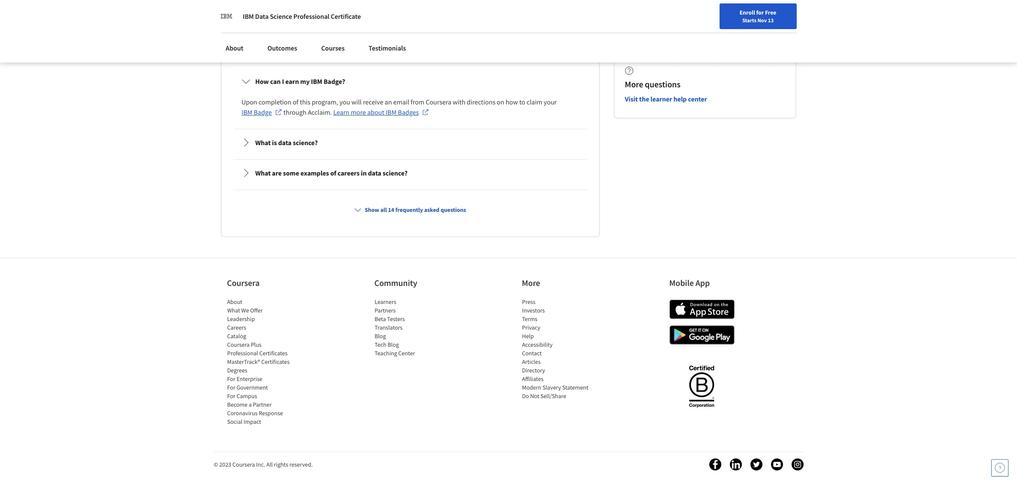 Task type: describe. For each thing, give the bounding box(es) containing it.
sell/share
[[540, 393, 566, 400]]

coursera instagram image
[[792, 459, 804, 471]]

what is data science? button
[[235, 131, 586, 155]]

blog link
[[375, 333, 386, 340]]

some
[[283, 169, 299, 177]]

frequently asked questions
[[221, 26, 361, 42]]

collapsed list
[[232, 66, 589, 486]]

offer
[[250, 307, 263, 315]]

teaching
[[375, 350, 397, 358]]

through acclaim.
[[282, 108, 333, 117]]

coursera inside about what we offer leadership careers catalog coursera plus professional certificates mastertrack® certificates degrees for enterprise for government for campus become a partner coronavirus response social impact
[[227, 341, 250, 349]]

help
[[674, 95, 687, 103]]

modern
[[522, 384, 541, 392]]

badge
[[254, 108, 272, 117]]

0 vertical spatial your
[[792, 10, 803, 18]]

ibm image
[[221, 10, 233, 22]]

logo of certified b corporation image
[[684, 361, 720, 412]]

2023
[[219, 461, 231, 469]]

ibm data science professional certificate
[[243, 12, 361, 21]]

from
[[411, 98, 425, 106]]

reserved.
[[290, 461, 313, 469]]

terms
[[522, 316, 537, 323]]

more questions
[[625, 79, 681, 90]]

frequently
[[221, 26, 276, 42]]

what we offer link
[[227, 307, 263, 315]]

what are some examples of careers in data science? button
[[235, 161, 586, 185]]

my
[[300, 77, 310, 86]]

response
[[259, 410, 283, 418]]

learn
[[333, 108, 350, 117]]

3 for from the top
[[227, 393, 235, 400]]

impact
[[243, 418, 261, 426]]

questions inside dropdown button
[[441, 206, 466, 214]]

coursera inside collapsed "list"
[[426, 98, 452, 106]]

learn more about ibm badges link
[[333, 107, 429, 117]]

partners
[[375, 307, 396, 315]]

government
[[236, 384, 268, 392]]

directory
[[522, 367, 545, 375]]

help
[[522, 333, 534, 340]]

professional inside about what we offer leadership careers catalog coursera plus professional certificates mastertrack® certificates degrees for enterprise for government for campus become a partner coronavirus response social impact
[[227, 350, 258, 358]]

in
[[361, 169, 367, 177]]

coursera up what we offer link
[[227, 278, 260, 289]]

completion
[[259, 98, 291, 106]]

enroll
[[740, 9, 755, 16]]

badges
[[398, 108, 419, 117]]

directions
[[467, 98, 496, 106]]

about for about
[[226, 44, 244, 52]]

you
[[340, 98, 350, 106]]

privacy link
[[522, 324, 540, 332]]

visit the learner help center
[[625, 95, 707, 103]]

privacy
[[522, 324, 540, 332]]

ibm left data
[[243, 12, 254, 21]]

mobile app
[[670, 278, 710, 289]]

list for more
[[522, 298, 595, 401]]

rights
[[274, 461, 288, 469]]

find your new career
[[780, 10, 833, 18]]

coronavirus
[[227, 410, 257, 418]]

upon completion of this program, you will receive an email from coursera with directions on how to claim your
[[242, 98, 558, 106]]

teaching center link
[[375, 350, 415, 358]]

we
[[241, 307, 249, 315]]

coursera left inc.
[[233, 461, 255, 469]]

about
[[367, 108, 385, 117]]

frequently
[[396, 206, 423, 214]]

terms link
[[522, 316, 537, 323]]

slavery
[[543, 384, 561, 392]]

careers link
[[227, 324, 246, 332]]

this
[[300, 98, 311, 106]]

data inside dropdown button
[[368, 169, 382, 177]]

courses link
[[316, 39, 350, 57]]

all
[[381, 206, 387, 214]]

about link for more
[[227, 298, 242, 306]]

career
[[817, 10, 833, 18]]

affiliates
[[522, 376, 544, 383]]

earn
[[285, 77, 299, 86]]

what for what are some examples of careers in data science?
[[255, 169, 271, 177]]

articles link
[[522, 358, 541, 366]]

get it on google play image
[[670, 326, 735, 345]]

nov
[[758, 17, 767, 24]]

contact link
[[522, 350, 542, 358]]

how can i earn my ibm badge?
[[255, 77, 345, 86]]

do
[[522, 393, 529, 400]]

0 vertical spatial blog
[[375, 333, 386, 340]]

directory link
[[522, 367, 545, 375]]

center
[[688, 95, 707, 103]]

how
[[255, 77, 269, 86]]

beta
[[375, 316, 386, 323]]

© 2023 coursera inc. all rights reserved.
[[214, 461, 313, 469]]

your inside collapsed "list"
[[544, 98, 557, 106]]

affiliates link
[[522, 376, 544, 383]]

badge?
[[324, 77, 345, 86]]

about link for frequently asked questions
[[221, 39, 249, 57]]

can
[[270, 77, 281, 86]]

find
[[780, 10, 791, 18]]

plus
[[251, 341, 261, 349]]



Task type: locate. For each thing, give the bounding box(es) containing it.
ibm inside "link"
[[242, 108, 252, 117]]

community
[[375, 278, 417, 289]]

1 vertical spatial of
[[330, 169, 336, 177]]

will
[[352, 98, 362, 106]]

science? inside what are some examples of careers in data science? dropdown button
[[383, 169, 408, 177]]

1 horizontal spatial more
[[625, 79, 644, 90]]

1 vertical spatial more
[[522, 278, 540, 289]]

opens in a new tab image down from
[[422, 109, 429, 116]]

0 horizontal spatial blog
[[375, 333, 386, 340]]

coursera plus link
[[227, 341, 261, 349]]

list
[[227, 298, 300, 427], [375, 298, 447, 358], [522, 298, 595, 401]]

more for more
[[522, 278, 540, 289]]

2 horizontal spatial questions
[[645, 79, 681, 90]]

1 vertical spatial asked
[[424, 206, 440, 214]]

0 horizontal spatial of
[[293, 98, 299, 106]]

mastertrack®
[[227, 358, 260, 366]]

coursera left with
[[426, 98, 452, 106]]

with
[[453, 98, 466, 106]]

0 horizontal spatial list
[[227, 298, 300, 427]]

an
[[385, 98, 392, 106]]

beta testers link
[[375, 316, 405, 323]]

receive
[[363, 98, 384, 106]]

upon
[[242, 98, 257, 106]]

your right claim
[[544, 98, 557, 106]]

opens in a new tab image inside 'ibm badge' "link"
[[275, 109, 282, 116]]

0 vertical spatial of
[[293, 98, 299, 106]]

free
[[765, 9, 777, 16]]

find your new career link
[[775, 9, 838, 19]]

coronavirus response link
[[227, 410, 283, 418]]

about up what we offer link
[[227, 298, 242, 306]]

show all 14 frequently asked questions button
[[351, 202, 470, 218]]

0 horizontal spatial asked
[[279, 26, 309, 42]]

what inside dropdown button
[[255, 169, 271, 177]]

more up press "link"
[[522, 278, 540, 289]]

visit the learner help center link
[[625, 95, 707, 103]]

science? inside what is data science? dropdown button
[[293, 138, 318, 147]]

partners link
[[375, 307, 396, 315]]

2 vertical spatial questions
[[441, 206, 466, 214]]

investors link
[[522, 307, 545, 315]]

the
[[640, 95, 649, 103]]

help link
[[522, 333, 534, 340]]

1 vertical spatial data
[[368, 169, 382, 177]]

about link
[[221, 39, 249, 57], [227, 298, 242, 306]]

coursera youtube image
[[771, 459, 783, 471]]

blog
[[375, 333, 386, 340], [388, 341, 399, 349]]

ibm inside "dropdown button"
[[311, 77, 322, 86]]

0 vertical spatial about
[[226, 44, 244, 52]]

3 list from the left
[[522, 298, 595, 401]]

2 vertical spatial for
[[227, 393, 235, 400]]

social
[[227, 418, 242, 426]]

how
[[506, 98, 518, 106]]

show
[[365, 206, 379, 214]]

list for coursera
[[227, 298, 300, 427]]

testimonials
[[369, 44, 406, 52]]

1 vertical spatial professional
[[227, 350, 258, 358]]

blog up teaching center link
[[388, 341, 399, 349]]

list item
[[233, 475, 587, 486]]

of inside dropdown button
[[330, 169, 336, 177]]

1 horizontal spatial opens in a new tab image
[[422, 109, 429, 116]]

science? down through acclaim.
[[293, 138, 318, 147]]

statement
[[562, 384, 588, 392]]

testers
[[387, 316, 405, 323]]

science
[[270, 12, 292, 21]]

1 horizontal spatial science?
[[383, 169, 408, 177]]

professional up mastertrack®
[[227, 350, 258, 358]]

what
[[255, 138, 271, 147], [255, 169, 271, 177], [227, 307, 240, 315]]

about link down the ibm image
[[221, 39, 249, 57]]

0 vertical spatial asked
[[279, 26, 309, 42]]

modern slavery statement link
[[522, 384, 588, 392]]

1 list from the left
[[227, 298, 300, 427]]

asked inside dropdown button
[[424, 206, 440, 214]]

about link up what we offer link
[[227, 298, 242, 306]]

press investors terms privacy help accessibility contact articles directory affiliates modern slavery statement do not sell/share
[[522, 298, 588, 400]]

coursera twitter image
[[751, 459, 763, 471]]

opens in a new tab image for learn more about ibm badges
[[422, 109, 429, 116]]

social impact link
[[227, 418, 261, 426]]

1 vertical spatial science?
[[383, 169, 408, 177]]

0 vertical spatial for
[[227, 376, 235, 383]]

1 vertical spatial for
[[227, 384, 235, 392]]

0 vertical spatial professional
[[294, 12, 330, 21]]

0 vertical spatial more
[[625, 79, 644, 90]]

campus
[[236, 393, 257, 400]]

more for more questions
[[625, 79, 644, 90]]

about down frequently
[[226, 44, 244, 52]]

for
[[757, 9, 764, 16]]

2 vertical spatial what
[[227, 307, 240, 315]]

new
[[804, 10, 816, 18]]

for up for campus link
[[227, 384, 235, 392]]

certificates up mastertrack® certificates link
[[259, 350, 287, 358]]

certificates down professional certificates link
[[261, 358, 289, 366]]

1 horizontal spatial blog
[[388, 341, 399, 349]]

become
[[227, 401, 247, 409]]

ibm right my
[[311, 77, 322, 86]]

ibm down upon
[[242, 108, 252, 117]]

download on the app store image
[[670, 300, 735, 319]]

enterprise
[[236, 376, 262, 383]]

1 horizontal spatial of
[[330, 169, 336, 177]]

0 vertical spatial science?
[[293, 138, 318, 147]]

acclaim.
[[308, 108, 332, 117]]

list item inside collapsed "list"
[[233, 475, 587, 486]]

visit
[[625, 95, 638, 103]]

professional up frequently asked questions
[[294, 12, 330, 21]]

0 horizontal spatial more
[[522, 278, 540, 289]]

of left this
[[293, 98, 299, 106]]

0 horizontal spatial opens in a new tab image
[[275, 109, 282, 116]]

certificate
[[331, 12, 361, 21]]

degrees
[[227, 367, 247, 375]]

1 horizontal spatial data
[[368, 169, 382, 177]]

examples
[[301, 169, 329, 177]]

1 horizontal spatial questions
[[441, 206, 466, 214]]

data right in
[[368, 169, 382, 177]]

press
[[522, 298, 536, 306]]

list containing about
[[227, 298, 300, 427]]

accessibility
[[522, 341, 553, 349]]

asked up outcomes
[[279, 26, 309, 42]]

2 opens in a new tab image from the left
[[422, 109, 429, 116]]

outcomes
[[268, 44, 297, 52]]

show all 14 frequently asked questions
[[365, 206, 466, 214]]

tech
[[375, 341, 386, 349]]

1 horizontal spatial list
[[375, 298, 447, 358]]

claim
[[527, 98, 543, 106]]

more
[[351, 108, 366, 117]]

0 horizontal spatial data
[[278, 138, 292, 147]]

about for about what we offer leadership careers catalog coursera plus professional certificates mastertrack® certificates degrees for enterprise for government for campus become a partner coronavirus response social impact
[[227, 298, 242, 306]]

what is data science?
[[255, 138, 318, 147]]

all
[[267, 461, 273, 469]]

accessibility link
[[522, 341, 553, 349]]

13
[[768, 17, 774, 24]]

0 horizontal spatial professional
[[227, 350, 258, 358]]

learn more about ibm badges
[[333, 108, 419, 117]]

coursera down catalog
[[227, 341, 250, 349]]

opens in a new tab image
[[275, 109, 282, 116], [422, 109, 429, 116]]

your
[[792, 10, 803, 18], [544, 98, 557, 106]]

list containing press
[[522, 298, 595, 401]]

1 vertical spatial about
[[227, 298, 242, 306]]

what for what is data science?
[[255, 138, 271, 147]]

coursera linkedin image
[[730, 459, 742, 471]]

opens in a new tab image for ibm badge
[[275, 109, 282, 116]]

professional
[[294, 12, 330, 21], [227, 350, 258, 358]]

0 vertical spatial about link
[[221, 39, 249, 57]]

0 vertical spatial data
[[278, 138, 292, 147]]

opens in a new tab image inside learn more about ibm badges link
[[422, 109, 429, 116]]

more
[[625, 79, 644, 90], [522, 278, 540, 289]]

ibm badge link
[[242, 107, 282, 117]]

leadership link
[[227, 316, 255, 323]]

catalog
[[227, 333, 246, 340]]

0 horizontal spatial questions
[[311, 26, 361, 42]]

1 vertical spatial your
[[544, 98, 557, 106]]

translators link
[[375, 324, 403, 332]]

asked right frequently
[[424, 206, 440, 214]]

for campus link
[[227, 393, 257, 400]]

1 for from the top
[[227, 376, 235, 383]]

are
[[272, 169, 282, 177]]

1 vertical spatial certificates
[[261, 358, 289, 366]]

1 opens in a new tab image from the left
[[275, 109, 282, 116]]

2 for from the top
[[227, 384, 235, 392]]

what left are
[[255, 169, 271, 177]]

0 vertical spatial what
[[255, 138, 271, 147]]

1 vertical spatial what
[[255, 169, 271, 177]]

science? right in
[[383, 169, 408, 177]]

learners partners beta testers translators blog tech blog teaching center
[[375, 298, 415, 358]]

your right find
[[792, 10, 803, 18]]

about inside about what we offer leadership careers catalog coursera plus professional certificates mastertrack® certificates degrees for enterprise for government for campus become a partner coronavirus response social impact
[[227, 298, 242, 306]]

blog up tech
[[375, 333, 386, 340]]

what inside about what we offer leadership careers catalog coursera plus professional certificates mastertrack® certificates degrees for enterprise for government for campus become a partner coronavirus response social impact
[[227, 307, 240, 315]]

0 horizontal spatial your
[[544, 98, 557, 106]]

for up the become
[[227, 393, 235, 400]]

coursera facebook image
[[709, 459, 721, 471]]

what inside dropdown button
[[255, 138, 271, 147]]

how can i earn my ibm badge? button
[[235, 69, 586, 93]]

center
[[398, 350, 415, 358]]

None search field
[[122, 5, 328, 23]]

starts
[[743, 17, 757, 24]]

1 vertical spatial blog
[[388, 341, 399, 349]]

ibm down 'an'
[[386, 108, 397, 117]]

data right is
[[278, 138, 292, 147]]

0 vertical spatial certificates
[[259, 350, 287, 358]]

0 vertical spatial questions
[[311, 26, 361, 42]]

do not sell/share link
[[522, 393, 566, 400]]

learner
[[651, 95, 673, 103]]

1 vertical spatial questions
[[645, 79, 681, 90]]

for down degrees
[[227, 376, 235, 383]]

0 horizontal spatial science?
[[293, 138, 318, 147]]

list for community
[[375, 298, 447, 358]]

1 horizontal spatial professional
[[294, 12, 330, 21]]

2 horizontal spatial list
[[522, 298, 595, 401]]

1 vertical spatial about link
[[227, 298, 242, 306]]

2 list from the left
[[375, 298, 447, 358]]

list containing learners
[[375, 298, 447, 358]]

1 horizontal spatial asked
[[424, 206, 440, 214]]

1 horizontal spatial your
[[792, 10, 803, 18]]

data inside dropdown button
[[278, 138, 292, 147]]

opens in a new tab image down completion
[[275, 109, 282, 116]]

mastertrack® certificates link
[[227, 358, 289, 366]]

what left is
[[255, 138, 271, 147]]

email
[[393, 98, 409, 106]]

leadership
[[227, 316, 255, 323]]

program,
[[312, 98, 338, 106]]

help center image
[[995, 464, 1006, 474]]

for enterprise link
[[227, 376, 262, 383]]

more up visit
[[625, 79, 644, 90]]

what up leadership "link"
[[227, 307, 240, 315]]

of left the careers in the top left of the page
[[330, 169, 336, 177]]



Task type: vqa. For each thing, say whether or not it's contained in the screenshot.
rightmost "of"
yes



